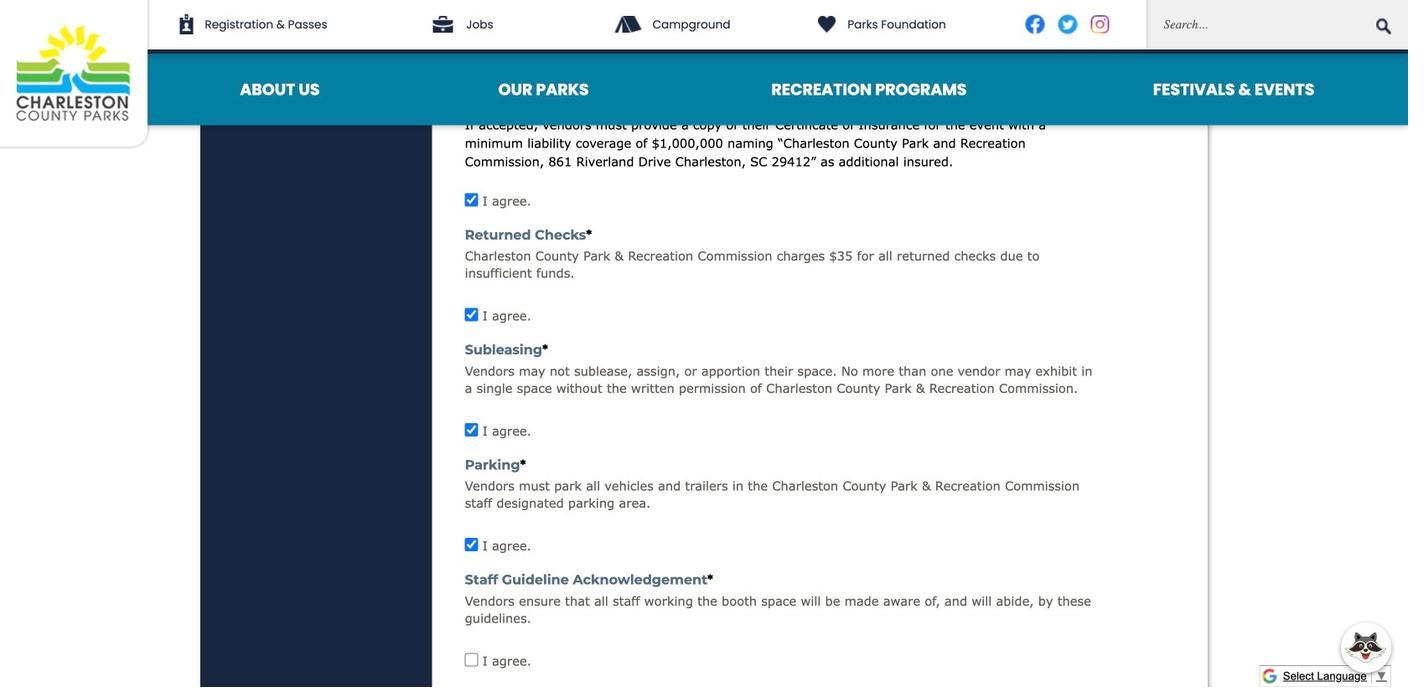 Task type: locate. For each thing, give the bounding box(es) containing it.
4 menu item from the left
[[1060, 54, 1409, 125]]

None checkbox
[[465, 61, 478, 75], [465, 423, 478, 437], [465, 654, 478, 667], [465, 61, 478, 75], [465, 423, 478, 437], [465, 654, 478, 667]]

menu item
[[151, 54, 409, 125], [409, 54, 679, 125], [679, 54, 1060, 125], [1060, 54, 1409, 125]]

1 menu item from the left
[[151, 54, 409, 125]]

None checkbox
[[465, 193, 478, 207], [465, 308, 478, 322], [465, 538, 478, 552], [465, 193, 478, 207], [465, 308, 478, 322], [465, 538, 478, 552]]

menu
[[151, 54, 1409, 125]]



Task type: describe. For each thing, give the bounding box(es) containing it.
search image
[[1377, 18, 1392, 35]]

Search... text field
[[1147, 0, 1409, 49]]

2 menu item from the left
[[409, 54, 679, 125]]

3 menu item from the left
[[679, 54, 1060, 125]]

home page image
[[0, 0, 151, 150]]



